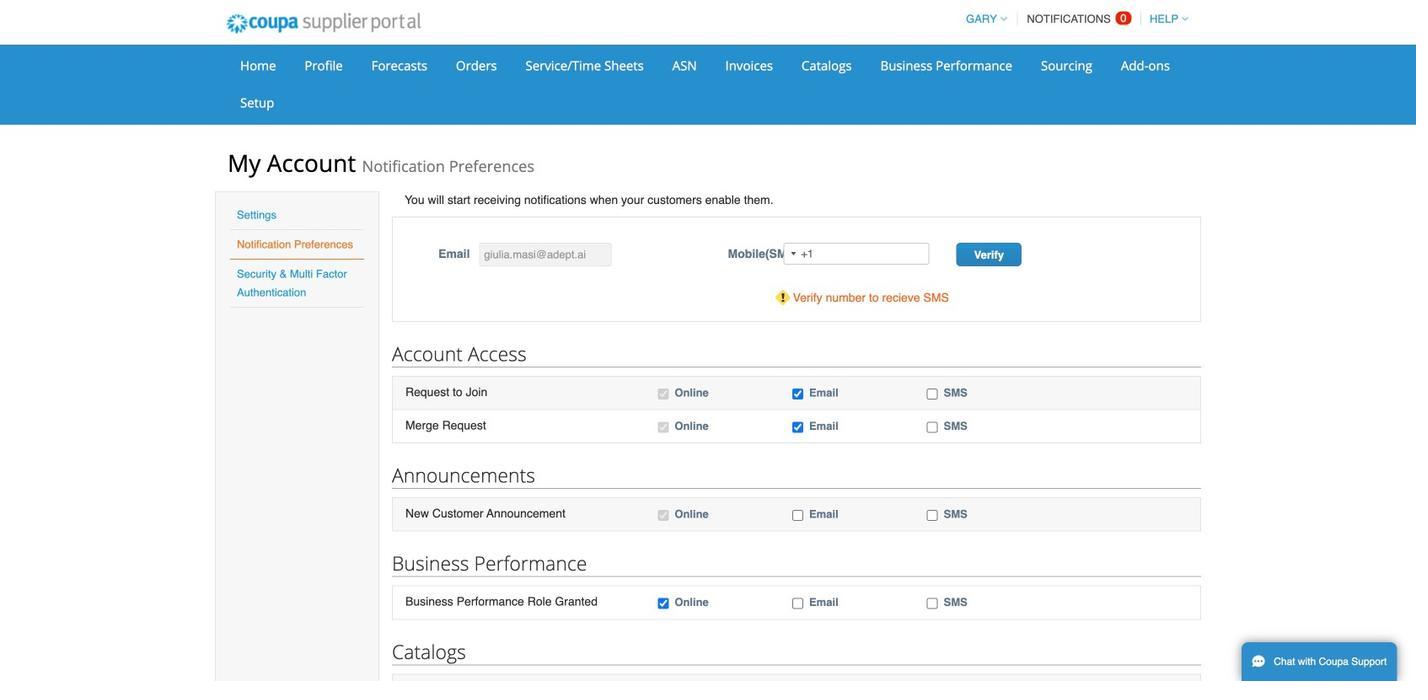 Task type: describe. For each thing, give the bounding box(es) containing it.
+1 201-555-0123 text field
[[783, 243, 929, 265]]

Telephone country code field
[[784, 244, 801, 264]]

coupa supplier portal image
[[215, 3, 432, 45]]



Task type: vqa. For each thing, say whether or not it's contained in the screenshot.
"Telephone country code" field
yes



Task type: locate. For each thing, give the bounding box(es) containing it.
None checkbox
[[658, 422, 669, 433], [792, 422, 803, 433], [927, 422, 938, 433], [927, 598, 938, 609], [658, 422, 669, 433], [792, 422, 803, 433], [927, 422, 938, 433], [927, 598, 938, 609]]

telephone country code image
[[791, 252, 796, 255]]

None text field
[[479, 243, 611, 266]]

navigation
[[959, 3, 1189, 35]]

None checkbox
[[658, 389, 669, 400], [792, 389, 803, 400], [927, 389, 938, 400], [658, 510, 669, 521], [792, 510, 803, 521], [927, 510, 938, 521], [658, 598, 669, 609], [792, 598, 803, 609], [658, 389, 669, 400], [792, 389, 803, 400], [927, 389, 938, 400], [658, 510, 669, 521], [792, 510, 803, 521], [927, 510, 938, 521], [658, 598, 669, 609], [792, 598, 803, 609]]



